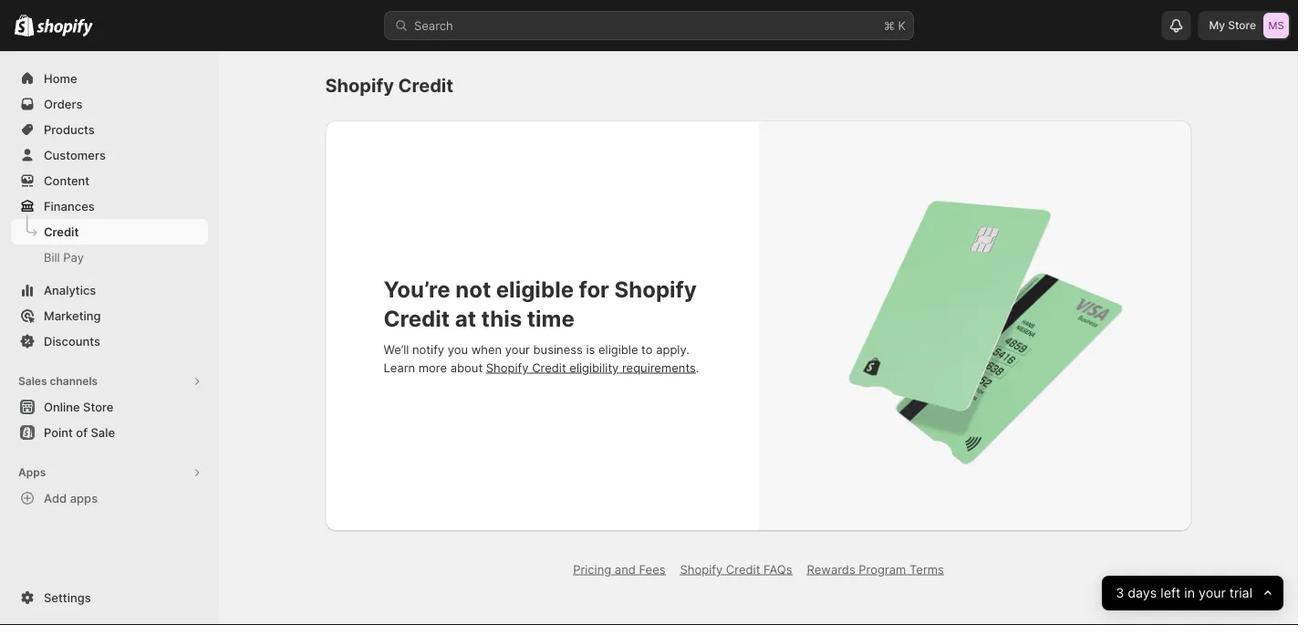 Task type: vqa. For each thing, say whether or not it's contained in the screenshot.
for
yes



Task type: locate. For each thing, give the bounding box(es) containing it.
rewards program terms
[[807, 562, 945, 576]]

your right when
[[505, 342, 530, 356]]

eligible
[[496, 276, 574, 303], [599, 342, 638, 356]]

shopify credit eligibility requirements link
[[486, 361, 696, 375]]

credit inside you're not eligible for shopify credit at this time
[[384, 305, 450, 332]]

content
[[44, 173, 90, 188]]

my store image
[[1264, 13, 1290, 38]]

your for trial
[[1199, 585, 1226, 601]]

0 vertical spatial store
[[1229, 19, 1257, 32]]

0 vertical spatial your
[[505, 342, 530, 356]]

shopify for shopify credit eligibility requirements .
[[486, 361, 529, 375]]

eligible inside you're not eligible for shopify credit at this time
[[496, 276, 574, 303]]

eligibility
[[570, 361, 619, 375]]

apply.
[[656, 342, 690, 356]]

1 vertical spatial your
[[1199, 585, 1226, 601]]

analytics link
[[11, 277, 208, 303]]

shopify credit faqs
[[680, 562, 793, 576]]

point of sale button
[[0, 420, 219, 445]]

analytics
[[44, 283, 96, 297]]

your inside "we'll notify you when your business is eligible to apply. learn more about"
[[505, 342, 530, 356]]

shopify credit eligibility requirements .
[[486, 361, 699, 375]]

your inside dropdown button
[[1199, 585, 1226, 601]]

online store button
[[0, 394, 219, 420]]

pricing and fees
[[573, 562, 666, 576]]

days
[[1128, 585, 1157, 601]]

sale
[[91, 425, 115, 439]]

shopify image
[[15, 14, 34, 36], [37, 19, 93, 37]]

content link
[[11, 168, 208, 193]]

time
[[527, 305, 575, 332]]

add apps
[[44, 491, 98, 505]]

point of sale link
[[11, 420, 208, 445]]

your right the in on the bottom right of the page
[[1199, 585, 1226, 601]]

bill pay link
[[11, 245, 208, 270]]

products link
[[11, 117, 208, 142]]

home link
[[11, 66, 208, 91]]

for
[[579, 276, 610, 303]]

k
[[899, 18, 906, 32]]

1 vertical spatial eligible
[[599, 342, 638, 356]]

this
[[481, 305, 522, 332]]

store up sale
[[83, 400, 114, 414]]

pricing and fees button
[[562, 557, 677, 582]]

shopify for shopify credit
[[325, 74, 394, 97]]

shopify credit
[[325, 74, 454, 97]]

point of sale
[[44, 425, 115, 439]]

when
[[472, 342, 502, 356]]

store
[[1229, 19, 1257, 32], [83, 400, 114, 414]]

1 vertical spatial store
[[83, 400, 114, 414]]

credit left faqs
[[726, 562, 761, 576]]

of
[[76, 425, 88, 439]]

terms
[[910, 562, 945, 576]]

sales channels button
[[11, 369, 208, 394]]

program
[[859, 562, 907, 576]]

⌘ k
[[884, 18, 906, 32]]

add apps button
[[11, 486, 208, 511]]

credit down search
[[398, 74, 454, 97]]

we'll notify you when your business is eligible to apply. learn more about
[[384, 342, 690, 375]]

eligible up time
[[496, 276, 574, 303]]

0 horizontal spatial store
[[83, 400, 114, 414]]

0 horizontal spatial eligible
[[496, 276, 574, 303]]

bill pay
[[44, 250, 84, 264]]

1 horizontal spatial store
[[1229, 19, 1257, 32]]

credit
[[398, 74, 454, 97], [44, 225, 79, 239], [384, 305, 450, 332], [532, 361, 566, 375], [726, 562, 761, 576]]

0 horizontal spatial your
[[505, 342, 530, 356]]

store right my
[[1229, 19, 1257, 32]]

credit link
[[11, 219, 208, 245]]

credit down business
[[532, 361, 566, 375]]

apps button
[[11, 460, 208, 486]]

learn
[[384, 361, 415, 375]]

credit down the you're
[[384, 305, 450, 332]]

store for my store
[[1229, 19, 1257, 32]]

1 horizontal spatial your
[[1199, 585, 1226, 601]]

your
[[505, 342, 530, 356], [1199, 585, 1226, 601]]

shopify inside you're not eligible for shopify credit at this time
[[615, 276, 697, 303]]

sales
[[18, 375, 47, 388]]

my
[[1210, 19, 1226, 32]]

credit for shopify credit
[[398, 74, 454, 97]]

credit for shopify credit eligibility requirements .
[[532, 361, 566, 375]]

0 horizontal spatial shopify image
[[15, 14, 34, 36]]

eligible right is on the left bottom of page
[[599, 342, 638, 356]]

0 vertical spatial eligible
[[496, 276, 574, 303]]

settings
[[44, 591, 91, 605]]

online
[[44, 400, 80, 414]]

shopify
[[325, 74, 394, 97], [615, 276, 697, 303], [486, 361, 529, 375], [680, 562, 723, 576]]

rewards
[[807, 562, 856, 576]]

store for online store
[[83, 400, 114, 414]]

1 horizontal spatial eligible
[[599, 342, 638, 356]]

store inside online store link
[[83, 400, 114, 414]]



Task type: describe. For each thing, give the bounding box(es) containing it.
shopify credit faqs link
[[680, 562, 793, 576]]

channels
[[50, 375, 98, 388]]

credit for shopify credit faqs
[[726, 562, 761, 576]]

customers
[[44, 148, 106, 162]]

at
[[455, 305, 476, 332]]

notify
[[413, 342, 445, 356]]

orders
[[44, 97, 83, 111]]

shopify credit card image
[[793, 167, 1158, 485]]

3 days left in your trial button
[[1102, 576, 1284, 611]]

discounts
[[44, 334, 100, 348]]

more
[[419, 361, 447, 375]]

not
[[456, 276, 491, 303]]

1 horizontal spatial shopify image
[[37, 19, 93, 37]]

rewards program terms link
[[807, 562, 945, 576]]

online store link
[[11, 394, 208, 420]]

requirements
[[622, 361, 696, 375]]

pay
[[63, 250, 84, 264]]

home
[[44, 71, 77, 85]]

apps
[[70, 491, 98, 505]]

your for business
[[505, 342, 530, 356]]

my store
[[1210, 19, 1257, 32]]

business
[[534, 342, 583, 356]]

add
[[44, 491, 67, 505]]

you're
[[384, 276, 451, 303]]

3 days left in your trial
[[1116, 585, 1253, 601]]

fees
[[639, 562, 666, 576]]

products
[[44, 122, 95, 136]]

.
[[696, 361, 699, 375]]

is
[[586, 342, 595, 356]]

we'll
[[384, 342, 409, 356]]

finances link
[[11, 193, 208, 219]]

about
[[451, 361, 483, 375]]

sales channels
[[18, 375, 98, 388]]

left
[[1161, 585, 1181, 601]]

search
[[414, 18, 453, 32]]

shopify for shopify credit faqs
[[680, 562, 723, 576]]

customers link
[[11, 142, 208, 168]]

in
[[1185, 585, 1195, 601]]

faqs
[[764, 562, 793, 576]]

to
[[642, 342, 653, 356]]

settings link
[[11, 585, 208, 611]]

finances
[[44, 199, 95, 213]]

point
[[44, 425, 73, 439]]

orders link
[[11, 91, 208, 117]]

apps
[[18, 466, 46, 479]]

marketing
[[44, 308, 101, 323]]

credit up bill pay
[[44, 225, 79, 239]]

you're not eligible for shopify credit at this time
[[384, 276, 697, 332]]

online store
[[44, 400, 114, 414]]

you
[[448, 342, 468, 356]]

eligible inside "we'll notify you when your business is eligible to apply. learn more about"
[[599, 342, 638, 356]]

discounts link
[[11, 329, 208, 354]]

trial
[[1230, 585, 1253, 601]]

pricing
[[573, 562, 612, 576]]

bill
[[44, 250, 60, 264]]

3
[[1116, 585, 1124, 601]]

marketing link
[[11, 303, 208, 329]]

and
[[615, 562, 636, 576]]

⌘
[[884, 18, 895, 32]]



